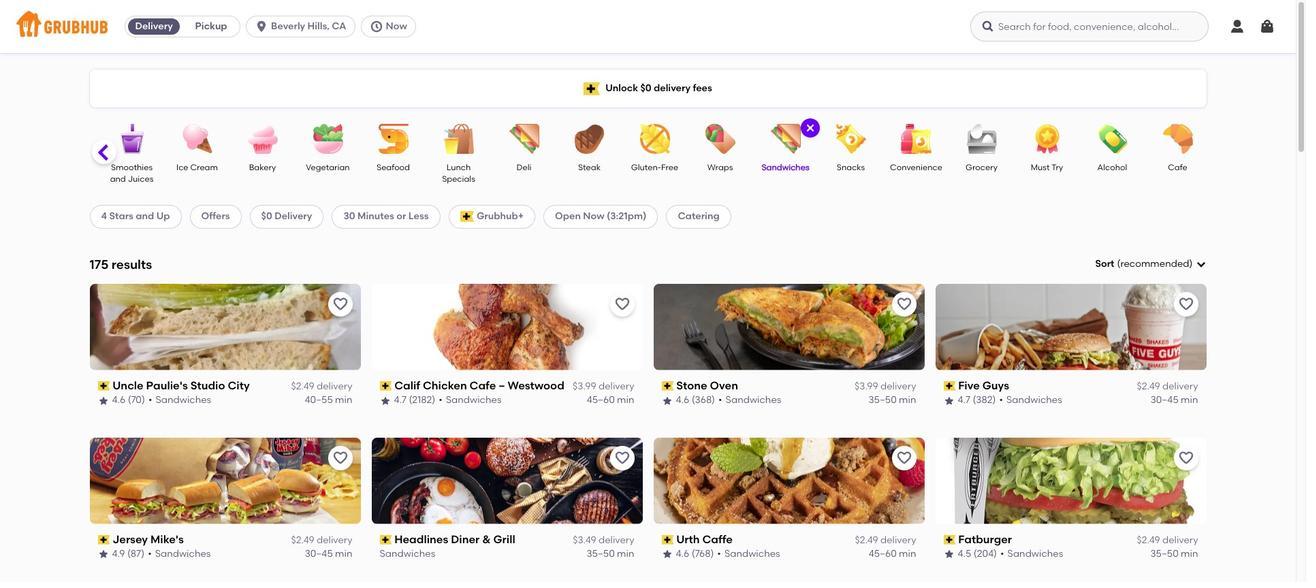 Task type: describe. For each thing, give the bounding box(es) containing it.
pickup button
[[183, 16, 240, 37]]

open now (3:21pm)
[[555, 211, 647, 222]]

gluten-
[[631, 163, 661, 172]]

delivery for stone oven
[[881, 381, 916, 392]]

(87)
[[127, 548, 144, 560]]

studio
[[190, 379, 225, 392]]

30–45 min for jersey mike's
[[305, 548, 352, 560]]

none field containing sort
[[1095, 257, 1207, 271]]

stone oven logo image
[[653, 284, 925, 370]]

svg image inside field
[[1196, 259, 1207, 270]]

4.7 (382)
[[958, 395, 996, 406]]

svg image inside 'now' button
[[369, 20, 383, 33]]

30
[[344, 211, 355, 222]]

4.9 (87)
[[112, 548, 144, 560]]

stone
[[676, 379, 707, 392]]

headlines
[[394, 533, 448, 546]]

star icon image for stone
[[662, 395, 673, 406]]

sandwiches for guys
[[1007, 395, 1062, 406]]

headlines diner & grill logo image
[[372, 438, 643, 524]]

sandwiches for chicken
[[446, 395, 502, 406]]

stone oven
[[676, 379, 738, 392]]

jersey mike's
[[112, 533, 184, 546]]

unlock
[[606, 82, 638, 94]]

1 horizontal spatial now
[[583, 211, 604, 222]]

subscription pass image for uncle
[[98, 381, 110, 391]]

• right the (204)
[[1001, 548, 1004, 560]]

vegetarian
[[306, 163, 350, 172]]

star icon image for urth
[[662, 549, 673, 560]]

save this restaurant button for headlines diner & grill
[[610, 446, 634, 470]]

city
[[228, 379, 250, 392]]

35–50 min for oven
[[869, 395, 916, 406]]

stars
[[109, 211, 133, 222]]

min for jersey mike's
[[335, 548, 352, 560]]

deli
[[517, 163, 532, 172]]

star icon image for five
[[944, 395, 955, 406]]

4.6 for stone oven
[[676, 395, 689, 406]]

headlines diner & grill
[[394, 533, 515, 546]]

(2182)
[[409, 395, 435, 406]]

seafood image
[[369, 124, 417, 154]]

save this restaurant button for stone oven
[[892, 292, 916, 317]]

4.7 (2182)
[[394, 395, 435, 406]]

1 vertical spatial cafe
[[470, 379, 496, 392]]

delivery for headlines diner & grill
[[599, 535, 634, 546]]

up
[[156, 211, 170, 222]]

45–60 min for urth caffe
[[869, 548, 916, 560]]

save this restaurant image for uncle paulie's studio city
[[332, 296, 348, 312]]

save this restaurant button for uncle paulie's studio city
[[328, 292, 352, 317]]

diner
[[451, 533, 480, 546]]

grill
[[493, 533, 515, 546]]

min for fatburger
[[1181, 548, 1198, 560]]

(70)
[[128, 395, 145, 406]]

beverly hills, ca button
[[246, 16, 361, 37]]

35–50 for diner
[[587, 548, 615, 560]]

&
[[482, 533, 491, 546]]

main navigation navigation
[[0, 0, 1296, 53]]

wraps image
[[696, 124, 744, 154]]

$3.99 for calif chicken cafe – westwood
[[573, 381, 596, 392]]

uncle paulie's studio city
[[112, 379, 250, 392]]

or
[[397, 211, 406, 222]]

min for stone oven
[[899, 395, 916, 406]]

0 horizontal spatial $0
[[261, 211, 272, 222]]

4.6 (70)
[[112, 395, 145, 406]]

$3.99 delivery for stone oven
[[855, 381, 916, 392]]

(3:21pm)
[[607, 211, 647, 222]]

45–60 for calif chicken cafe – westwood
[[587, 395, 615, 406]]

deli image
[[500, 124, 548, 154]]

45–60 min for calif chicken cafe – westwood
[[587, 395, 634, 406]]

save this restaurant button for urth caffe
[[892, 446, 916, 470]]

westwood
[[508, 379, 564, 392]]

subscription pass image for five
[[944, 381, 956, 391]]

4
[[101, 211, 107, 222]]

svg image inside beverly hills, ca button
[[255, 20, 268, 33]]

sandwiches image
[[762, 124, 809, 154]]

smoothies and juices image
[[108, 124, 156, 154]]

$2.49 delivery for mike's
[[291, 535, 352, 546]]

chicken
[[423, 379, 467, 392]]

1 horizontal spatial svg image
[[805, 123, 816, 133]]

• for guys
[[999, 395, 1003, 406]]

beverly hills, ca
[[271, 20, 346, 32]]

vegetarian image
[[304, 124, 352, 154]]

2 horizontal spatial 35–50 min
[[1151, 548, 1198, 560]]

sort ( recommended )
[[1095, 258, 1193, 270]]

save this restaurant image for five guys
[[1178, 296, 1194, 312]]

steak
[[578, 163, 601, 172]]

must try image
[[1023, 124, 1071, 154]]

$3.49 delivery
[[573, 535, 634, 546]]

• for chicken
[[439, 395, 443, 406]]

)
[[1190, 258, 1193, 270]]

• sandwiches for chicken
[[439, 395, 502, 406]]

beverly
[[271, 20, 305, 32]]

sandwiches for paulie's
[[156, 395, 211, 406]]

ice
[[176, 163, 188, 172]]

$3.99 delivery for calif chicken cafe – westwood
[[573, 381, 634, 392]]

convenience
[[890, 163, 943, 172]]

bakery image
[[239, 124, 286, 154]]

4.6 (368)
[[676, 395, 715, 406]]

save this restaurant image for jersey mike's
[[332, 450, 348, 466]]

sandwiches right the (204)
[[1008, 548, 1063, 560]]

35–50 min for diner
[[587, 548, 634, 560]]

grocery
[[966, 163, 998, 172]]

jersey
[[112, 533, 148, 546]]

lunch
[[447, 163, 471, 172]]

• sandwiches for caffe
[[717, 548, 780, 560]]

must try
[[1031, 163, 1063, 172]]

catering
[[678, 211, 720, 222]]

min for urth caffe
[[899, 548, 916, 560]]

lunch specials
[[442, 163, 475, 184]]

40–55
[[305, 395, 333, 406]]

oven
[[710, 379, 738, 392]]

try
[[1052, 163, 1063, 172]]

unlock $0 delivery fees
[[606, 82, 712, 94]]

• for paulie's
[[148, 395, 152, 406]]

30–45 for five guys
[[1151, 395, 1179, 406]]

alcohol image
[[1089, 124, 1136, 154]]

paulie's
[[146, 379, 188, 392]]

grocery image
[[958, 124, 1006, 154]]

min for five guys
[[1181, 395, 1198, 406]]

seafood
[[377, 163, 410, 172]]

recommended
[[1121, 258, 1190, 270]]

delivery for five guys
[[1163, 381, 1198, 392]]

minutes
[[358, 211, 394, 222]]

sandwiches down headlines
[[380, 548, 435, 560]]

4.7 for five guys
[[958, 395, 971, 406]]

(204)
[[974, 548, 997, 560]]

less
[[409, 211, 429, 222]]

35–50 for oven
[[869, 395, 897, 406]]

sandwiches down sandwiches image
[[762, 163, 809, 172]]

five
[[958, 379, 980, 392]]

4.5 (204)
[[958, 548, 997, 560]]

–
[[499, 379, 505, 392]]

five guys
[[958, 379, 1009, 392]]

alcohol
[[1098, 163, 1127, 172]]

gluten-free
[[631, 163, 679, 172]]

delivery for urth caffe
[[881, 535, 916, 546]]

uncle
[[112, 379, 144, 392]]

grubhub plus flag logo image for unlock $0 delivery fees
[[584, 82, 600, 95]]

ca
[[332, 20, 346, 32]]

175 results
[[90, 256, 152, 272]]

save this restaurant button for jersey mike's
[[328, 446, 352, 470]]

• for oven
[[719, 395, 722, 406]]

delivery inside button
[[135, 20, 173, 32]]

4.5
[[958, 548, 971, 560]]

(382)
[[973, 395, 996, 406]]

uncle paulie's studio city logo image
[[90, 284, 361, 370]]

jersey mike's logo image
[[90, 438, 361, 524]]

bakery
[[249, 163, 276, 172]]

subscription pass image for calif
[[380, 381, 392, 391]]

smoothies and juices
[[110, 163, 153, 184]]

star icon image for uncle
[[98, 395, 109, 406]]

save this restaurant image for urth caffe
[[896, 450, 912, 466]]



Task type: locate. For each thing, give the bounding box(es) containing it.
snacks
[[837, 163, 865, 172]]

subscription pass image left urth
[[662, 535, 674, 545]]

1 vertical spatial $0
[[261, 211, 272, 222]]

1 horizontal spatial and
[[136, 211, 154, 222]]

and left up
[[136, 211, 154, 222]]

1 vertical spatial 45–60 min
[[869, 548, 916, 560]]

0 vertical spatial cafe
[[1168, 163, 1188, 172]]

None field
[[1095, 257, 1207, 271]]

$2.49 for caffe
[[855, 535, 878, 546]]

delivery for jersey mike's
[[317, 535, 352, 546]]

ice cream
[[176, 163, 218, 172]]

0 horizontal spatial 45–60
[[587, 395, 615, 406]]

sandwiches down "uncle paulie's studio city" on the left
[[156, 395, 211, 406]]

star icon image for calif
[[380, 395, 391, 406]]

now button
[[361, 16, 421, 37]]

sandwiches down caffe
[[725, 548, 780, 560]]

star icon image left 4.6 (70)
[[98, 395, 109, 406]]

1 vertical spatial 30–45
[[305, 548, 333, 560]]

$2.49 delivery for guys
[[1137, 381, 1198, 392]]

subscription pass image left five
[[944, 381, 956, 391]]

save this restaurant button for five guys
[[1174, 292, 1198, 317]]

subscription pass image left 'stone'
[[662, 381, 674, 391]]

delivery for calif chicken cafe – westwood
[[599, 381, 634, 392]]

1 vertical spatial 30–45 min
[[305, 548, 352, 560]]

2 $3.99 delivery from the left
[[855, 381, 916, 392]]

1 horizontal spatial 4.7
[[958, 395, 971, 406]]

• sandwiches down "uncle paulie's studio city" on the left
[[148, 395, 211, 406]]

• sandwiches for mike's
[[148, 548, 211, 560]]

star icon image left 4.9 at the bottom left
[[98, 549, 109, 560]]

0 horizontal spatial 35–50
[[587, 548, 615, 560]]

30–45 min for five guys
[[1151, 395, 1198, 406]]

0 vertical spatial grubhub plus flag logo image
[[584, 82, 600, 95]]

• sandwiches down oven
[[719, 395, 781, 406]]

subscription pass image for urth caffe
[[662, 535, 674, 545]]

lunch specials image
[[435, 124, 483, 154]]

grubhub plus flag logo image left "grubhub+"
[[460, 211, 474, 222]]

$3.99 for stone oven
[[855, 381, 878, 392]]

45–60 min
[[587, 395, 634, 406], [869, 548, 916, 560]]

4.6 down 'stone'
[[676, 395, 689, 406]]

cafe image
[[1154, 124, 1202, 154]]

subscription pass image for stone oven
[[662, 381, 674, 391]]

wraps
[[707, 163, 733, 172]]

$2.49 for guys
[[1137, 381, 1160, 392]]

0 horizontal spatial svg image
[[255, 20, 268, 33]]

0 horizontal spatial 4.7
[[394, 395, 407, 406]]

4.6 down urth
[[676, 548, 689, 560]]

save this restaurant button for calif chicken cafe – westwood
[[610, 292, 634, 317]]

and
[[110, 175, 126, 184], [136, 211, 154, 222]]

save this restaurant image
[[1178, 450, 1194, 466]]

and down "smoothies"
[[110, 175, 126, 184]]

$3.99 delivery
[[573, 381, 634, 392], [855, 381, 916, 392]]

2 horizontal spatial 35–50
[[1151, 548, 1179, 560]]

delivery for fatburger
[[1163, 535, 1198, 546]]

1 $3.99 from the left
[[573, 381, 596, 392]]

ice cream image
[[173, 124, 221, 154]]

2 $3.99 from the left
[[855, 381, 878, 392]]

0 horizontal spatial $3.99 delivery
[[573, 381, 634, 392]]

0 horizontal spatial $3.99
[[573, 381, 596, 392]]

urth caffe logo image
[[653, 438, 925, 524]]

Search for food, convenience, alcohol... search field
[[971, 12, 1209, 42]]

45–60 for urth caffe
[[869, 548, 897, 560]]

sandwiches down calif chicken cafe – westwood
[[446, 395, 502, 406]]

star icon image for jersey
[[98, 549, 109, 560]]

1 horizontal spatial 30–45 min
[[1151, 395, 1198, 406]]

save this restaurant image for headlines diner & grill
[[614, 450, 630, 466]]

0 vertical spatial now
[[386, 20, 407, 32]]

gluten free image
[[631, 124, 679, 154]]

$0 right unlock
[[640, 82, 652, 94]]

1 horizontal spatial grubhub plus flag logo image
[[584, 82, 600, 95]]

save this restaurant button
[[328, 292, 352, 317], [610, 292, 634, 317], [892, 292, 916, 317], [1174, 292, 1198, 317], [328, 446, 352, 470], [610, 446, 634, 470], [892, 446, 916, 470], [1174, 446, 1198, 470]]

1 horizontal spatial $3.99 delivery
[[855, 381, 916, 392]]

$0 delivery
[[261, 211, 312, 222]]

(
[[1117, 258, 1121, 270]]

juices
[[128, 175, 153, 184]]

$2.49 for paulie's
[[291, 381, 314, 392]]

five guys logo image
[[935, 284, 1207, 370]]

and inside smoothies and juices
[[110, 175, 126, 184]]

subscription pass image
[[98, 381, 110, 391], [380, 381, 392, 391], [944, 381, 956, 391], [944, 535, 956, 545]]

1 horizontal spatial delivery
[[275, 211, 312, 222]]

offers
[[201, 211, 230, 222]]

calif chicken cafe – westwood logo image
[[372, 284, 643, 370]]

30–45
[[1151, 395, 1179, 406], [305, 548, 333, 560]]

$0
[[640, 82, 652, 94], [261, 211, 272, 222]]

pickup
[[195, 20, 227, 32]]

4.6 down uncle
[[112, 395, 125, 406]]

1 vertical spatial and
[[136, 211, 154, 222]]

save this restaurant button for fatburger
[[1174, 446, 1198, 470]]

star icon image left 4.5
[[944, 549, 955, 560]]

fatburger logo image
[[935, 438, 1207, 524]]

1 horizontal spatial cafe
[[1168, 163, 1188, 172]]

0 horizontal spatial 30–45
[[305, 548, 333, 560]]

subscription pass image for jersey mike's
[[98, 535, 110, 545]]

cafe
[[1168, 163, 1188, 172], [470, 379, 496, 392]]

sort
[[1095, 258, 1115, 270]]

sandwiches for caffe
[[725, 548, 780, 560]]

calif
[[394, 379, 420, 392]]

now right ca
[[386, 20, 407, 32]]

$3.49
[[573, 535, 596, 546]]

hills,
[[308, 20, 330, 32]]

steak image
[[566, 124, 613, 154]]

1 $3.99 delivery from the left
[[573, 381, 634, 392]]

star icon image
[[98, 395, 109, 406], [380, 395, 391, 406], [662, 395, 673, 406], [944, 395, 955, 406], [98, 549, 109, 560], [662, 549, 673, 560], [944, 549, 955, 560]]

$2.49 delivery for caffe
[[855, 535, 916, 546]]

open
[[555, 211, 581, 222]]

delivery left 30
[[275, 211, 312, 222]]

0 vertical spatial 45–60 min
[[587, 395, 634, 406]]

$3.99
[[573, 381, 596, 392], [855, 381, 878, 392]]

grubhub plus flag logo image left unlock
[[584, 82, 600, 95]]

1 vertical spatial delivery
[[275, 211, 312, 222]]

4 stars and up
[[101, 211, 170, 222]]

• sandwiches down calif chicken cafe – westwood
[[439, 395, 502, 406]]

cream
[[190, 163, 218, 172]]

calif chicken cafe – westwood
[[394, 379, 564, 392]]

0 horizontal spatial 45–60 min
[[587, 395, 634, 406]]

1 vertical spatial 45–60
[[869, 548, 897, 560]]

1 vertical spatial now
[[583, 211, 604, 222]]

0 vertical spatial and
[[110, 175, 126, 184]]

0 horizontal spatial delivery
[[135, 20, 173, 32]]

0 vertical spatial delivery
[[135, 20, 173, 32]]

subscription pass image
[[662, 381, 674, 391], [98, 535, 110, 545], [380, 535, 392, 545], [662, 535, 674, 545]]

0 horizontal spatial 35–50 min
[[587, 548, 634, 560]]

cafe left –
[[470, 379, 496, 392]]

40–55 min
[[305, 395, 352, 406]]

fatburger
[[958, 533, 1012, 546]]

convenience image
[[893, 124, 940, 154]]

0 vertical spatial 45–60
[[587, 395, 615, 406]]

(368)
[[692, 395, 715, 406]]

1 horizontal spatial 30–45
[[1151, 395, 1179, 406]]

specials
[[442, 175, 475, 184]]

sandwiches down guys
[[1007, 395, 1062, 406]]

save this restaurant image
[[332, 296, 348, 312], [614, 296, 630, 312], [896, 296, 912, 312], [1178, 296, 1194, 312], [332, 450, 348, 466], [614, 450, 630, 466], [896, 450, 912, 466]]

0 horizontal spatial grubhub plus flag logo image
[[460, 211, 474, 222]]

save this restaurant image for calif chicken cafe – westwood
[[614, 296, 630, 312]]

4.6 for uncle paulie's studio city
[[112, 395, 125, 406]]

4.6 for urth caffe
[[676, 548, 689, 560]]

• right the (87) at left bottom
[[148, 548, 152, 560]]

$2.49
[[291, 381, 314, 392], [1137, 381, 1160, 392], [291, 535, 314, 546], [855, 535, 878, 546], [1137, 535, 1160, 546]]

• right (70) at the left bottom of the page
[[148, 395, 152, 406]]

0 vertical spatial $0
[[640, 82, 652, 94]]

• down chicken
[[439, 395, 443, 406]]

• sandwiches down guys
[[999, 395, 1062, 406]]

2 horizontal spatial svg image
[[1229, 18, 1246, 35]]

0 horizontal spatial and
[[110, 175, 126, 184]]

4.7 down calif
[[394, 395, 407, 406]]

subscription pass image left jersey
[[98, 535, 110, 545]]

min
[[335, 395, 352, 406], [617, 395, 634, 406], [899, 395, 916, 406], [1181, 395, 1198, 406], [335, 548, 352, 560], [617, 548, 634, 560], [899, 548, 916, 560], [1181, 548, 1198, 560]]

30 minutes or less
[[344, 211, 429, 222]]

snacks image
[[827, 124, 875, 154]]

delivery
[[135, 20, 173, 32], [275, 211, 312, 222]]

• sandwiches for oven
[[719, 395, 781, 406]]

sandwiches for mike's
[[155, 548, 211, 560]]

4.7 down five
[[958, 395, 971, 406]]

4.9
[[112, 548, 125, 560]]

•
[[148, 395, 152, 406], [439, 395, 443, 406], [719, 395, 722, 406], [999, 395, 1003, 406], [148, 548, 152, 560], [717, 548, 721, 560], [1001, 548, 1004, 560]]

star icon image left 4.7 (382)
[[944, 395, 955, 406]]

45–60
[[587, 395, 615, 406], [869, 548, 897, 560]]

free
[[661, 163, 679, 172]]

cafe down cafe image on the right top of the page
[[1168, 163, 1188, 172]]

must
[[1031, 163, 1050, 172]]

delivery left pickup
[[135, 20, 173, 32]]

subscription pass image left headlines
[[380, 535, 392, 545]]

sandwiches for oven
[[726, 395, 781, 406]]

guys
[[983, 379, 1009, 392]]

0 horizontal spatial now
[[386, 20, 407, 32]]

subscription pass image for headlines diner & grill
[[380, 535, 392, 545]]

grubhub+
[[477, 211, 524, 222]]

1 horizontal spatial 35–50
[[869, 395, 897, 406]]

sandwiches down mike's
[[155, 548, 211, 560]]

0 vertical spatial 30–45
[[1151, 395, 1179, 406]]

delivery for uncle paulie's studio city
[[317, 381, 352, 392]]

subscription pass image left uncle
[[98, 381, 110, 391]]

• down oven
[[719, 395, 722, 406]]

1 horizontal spatial $3.99
[[855, 381, 878, 392]]

min for headlines diner & grill
[[617, 548, 634, 560]]

subscription pass image left "fatburger"
[[944, 535, 956, 545]]

2 4.7 from the left
[[958, 395, 971, 406]]

caffe
[[703, 533, 733, 546]]

$2.49 for mike's
[[291, 535, 314, 546]]

35–50 min
[[869, 395, 916, 406], [587, 548, 634, 560], [1151, 548, 1198, 560]]

• sandwiches for paulie's
[[148, 395, 211, 406]]

smoothies
[[111, 163, 153, 172]]

delivery
[[654, 82, 691, 94], [317, 381, 352, 392], [599, 381, 634, 392], [881, 381, 916, 392], [1163, 381, 1198, 392], [317, 535, 352, 546], [599, 535, 634, 546], [881, 535, 916, 546], [1163, 535, 1198, 546]]

sandwiches
[[762, 163, 809, 172], [156, 395, 211, 406], [446, 395, 502, 406], [726, 395, 781, 406], [1007, 395, 1062, 406], [155, 548, 211, 560], [380, 548, 435, 560], [725, 548, 780, 560], [1008, 548, 1063, 560]]

4.6
[[112, 395, 125, 406], [676, 395, 689, 406], [676, 548, 689, 560]]

now inside button
[[386, 20, 407, 32]]

175
[[90, 256, 109, 272]]

0 vertical spatial 30–45 min
[[1151, 395, 1198, 406]]

• down caffe
[[717, 548, 721, 560]]

$2.49 delivery for paulie's
[[291, 381, 352, 392]]

4.6 (768)
[[676, 548, 714, 560]]

star icon image left 4.6 (368)
[[662, 395, 673, 406]]

• down guys
[[999, 395, 1003, 406]]

min for calif chicken cafe – westwood
[[617, 395, 634, 406]]

star icon image left "4.6 (768)"
[[662, 549, 673, 560]]

mike's
[[150, 533, 184, 546]]

$2.49 delivery
[[291, 381, 352, 392], [1137, 381, 1198, 392], [291, 535, 352, 546], [855, 535, 916, 546], [1137, 535, 1198, 546]]

• sandwiches down mike's
[[148, 548, 211, 560]]

1 horizontal spatial 45–60
[[869, 548, 897, 560]]

35–50
[[869, 395, 897, 406], [587, 548, 615, 560], [1151, 548, 1179, 560]]

min for uncle paulie's studio city
[[335, 395, 352, 406]]

1 4.7 from the left
[[394, 395, 407, 406]]

svg image
[[1229, 18, 1246, 35], [255, 20, 268, 33], [805, 123, 816, 133]]

1 horizontal spatial 35–50 min
[[869, 395, 916, 406]]

subscription pass image left calif
[[380, 381, 392, 391]]

• sandwiches down caffe
[[717, 548, 780, 560]]

urth caffe
[[676, 533, 733, 546]]

30–45 for jersey mike's
[[305, 548, 333, 560]]

1 vertical spatial grubhub plus flag logo image
[[460, 211, 474, 222]]

4.7 for calif chicken cafe – westwood
[[394, 395, 407, 406]]

delivery button
[[125, 16, 183, 37]]

0 horizontal spatial cafe
[[470, 379, 496, 392]]

1 horizontal spatial $0
[[640, 82, 652, 94]]

svg image
[[1259, 18, 1276, 35], [369, 20, 383, 33], [981, 20, 995, 33], [1196, 259, 1207, 270]]

0 horizontal spatial 30–45 min
[[305, 548, 352, 560]]

30–45 min
[[1151, 395, 1198, 406], [305, 548, 352, 560]]

• for mike's
[[148, 548, 152, 560]]

• sandwiches for guys
[[999, 395, 1062, 406]]

• for caffe
[[717, 548, 721, 560]]

sandwiches down oven
[[726, 395, 781, 406]]

(768)
[[692, 548, 714, 560]]

1 horizontal spatial 45–60 min
[[869, 548, 916, 560]]

now right "open" at the top left of the page
[[583, 211, 604, 222]]

grubhub plus flag logo image
[[584, 82, 600, 95], [460, 211, 474, 222]]

grubhub plus flag logo image for grubhub+
[[460, 211, 474, 222]]

urth
[[676, 533, 700, 546]]

$0 down bakery
[[261, 211, 272, 222]]

star icon image left 4.7 (2182)
[[380, 395, 391, 406]]

• sandwiches
[[148, 395, 211, 406], [439, 395, 502, 406], [719, 395, 781, 406], [999, 395, 1062, 406], [148, 548, 211, 560], [717, 548, 780, 560], [1001, 548, 1063, 560]]

shakes image
[[43, 124, 90, 154]]

fees
[[693, 82, 712, 94]]

• sandwiches right the (204)
[[1001, 548, 1063, 560]]

save this restaurant image for stone oven
[[896, 296, 912, 312]]



Task type: vqa. For each thing, say whether or not it's contained in the screenshot.


